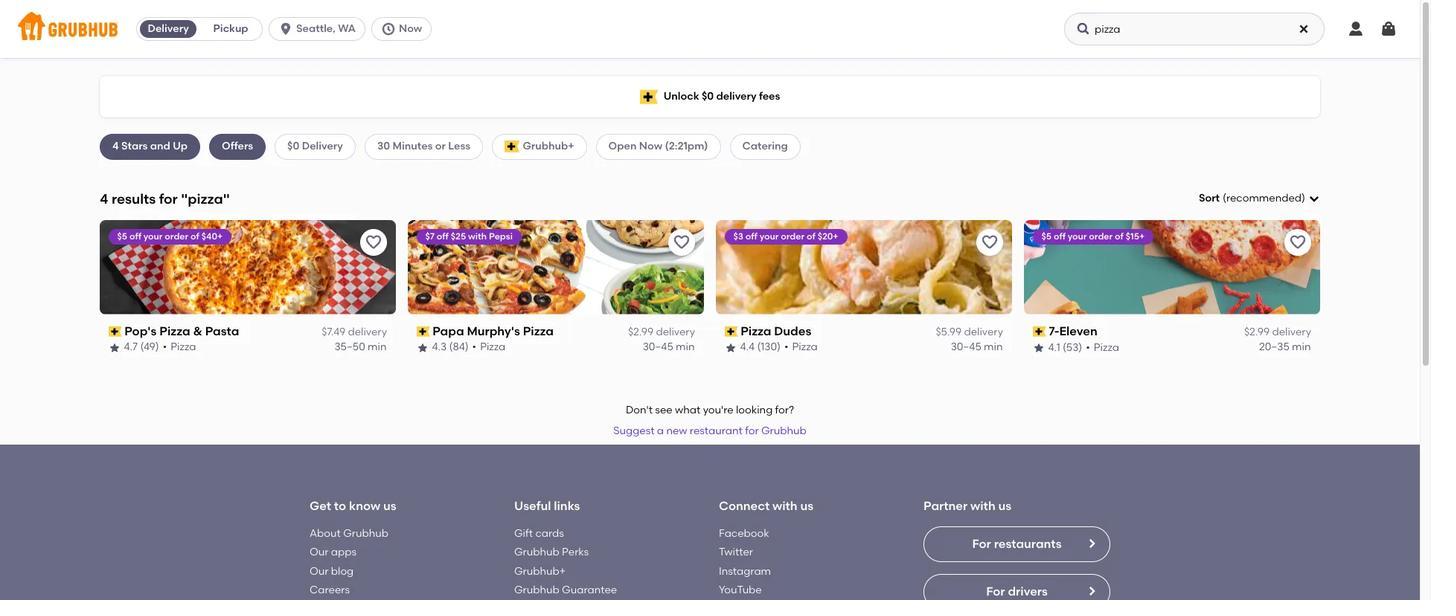 Task type: locate. For each thing, give the bounding box(es) containing it.
1 min from the left
[[368, 341, 387, 354]]

2 our from the top
[[310, 565, 329, 578]]

•
[[163, 341, 167, 354], [473, 341, 477, 354], [785, 341, 789, 354], [1087, 341, 1091, 354]]

35–50 min
[[335, 341, 387, 354]]

1 30–45 min from the left
[[643, 341, 695, 354]]

3 • from the left
[[785, 341, 789, 354]]

3 • pizza from the left
[[785, 341, 818, 354]]

delivery for 7-eleven
[[1273, 326, 1312, 339]]

star icon image down subscription pass icon
[[109, 342, 121, 354]]

papa
[[433, 324, 465, 339]]

delivery
[[717, 90, 757, 103], [348, 326, 387, 339], [656, 326, 695, 339], [964, 326, 1004, 339], [1273, 326, 1312, 339]]

for left drivers
[[987, 585, 1005, 599]]

$2.99 delivery for papa murphy's pizza
[[628, 326, 695, 339]]

1 vertical spatial delivery
[[302, 140, 343, 153]]

1 horizontal spatial for
[[745, 425, 759, 438]]

gift cards grubhub perks grubhub+ grubhub guarantee
[[514, 528, 617, 597]]

save this restaurant button
[[360, 229, 387, 256], [669, 229, 695, 256], [977, 229, 1004, 256], [1285, 229, 1312, 256]]

1 • pizza from the left
[[163, 341, 196, 354]]

1 vertical spatial now
[[639, 140, 663, 153]]

grubhub+ left open
[[523, 140, 574, 153]]

our down about
[[310, 547, 329, 559]]

• pizza down "pop's pizza & pasta" on the bottom left of the page
[[163, 341, 196, 354]]

$5 off your order of $15+
[[1042, 231, 1145, 242]]

svg image
[[1348, 20, 1365, 38], [1380, 20, 1398, 38], [279, 22, 293, 36], [1077, 22, 1091, 36], [1298, 23, 1310, 35], [1309, 193, 1321, 205]]

2 • from the left
[[473, 341, 477, 354]]

save this restaurant image for 7-eleven
[[1289, 234, 1307, 251]]

2 save this restaurant image from the left
[[981, 234, 999, 251]]

1 vertical spatial grubhub plus flag logo image
[[505, 141, 520, 153]]

2 horizontal spatial of
[[1116, 231, 1124, 242]]

2 • pizza from the left
[[473, 341, 506, 354]]

order for dudes
[[782, 231, 805, 242]]

30–45 up see
[[643, 341, 674, 354]]

0 horizontal spatial 30–45
[[643, 341, 674, 354]]

None field
[[1199, 191, 1321, 206]]

star icon image left 4.4
[[725, 342, 737, 354]]

4 • pizza from the left
[[1087, 341, 1120, 354]]

0 horizontal spatial 30–45 min
[[643, 341, 695, 354]]

subscription pass image for papa murphy's pizza
[[417, 327, 430, 337]]

30–45 min up see
[[643, 341, 695, 354]]

• pizza for pizza
[[163, 341, 196, 354]]

with right $25
[[469, 231, 487, 242]]

your down 4 results for "pizza"
[[144, 231, 163, 242]]

twitter
[[719, 547, 753, 559]]

0 horizontal spatial subscription pass image
[[417, 327, 430, 337]]

2 horizontal spatial us
[[999, 500, 1012, 514]]

grubhub down for?
[[762, 425, 807, 438]]

30–45 for papa murphy's pizza
[[643, 341, 674, 354]]

of left $40+ at the left of page
[[191, 231, 200, 242]]

now
[[399, 22, 422, 35], [639, 140, 663, 153]]

2 save this restaurant image from the left
[[1289, 234, 1307, 251]]

your right $3
[[760, 231, 779, 242]]

star icon image for 7-eleven
[[1033, 342, 1045, 354]]

your left $15+
[[1069, 231, 1088, 242]]

min for 7-eleven
[[1293, 341, 1312, 354]]

2 your from the left
[[760, 231, 779, 242]]

0 vertical spatial delivery
[[148, 22, 189, 35]]

for right results
[[159, 190, 178, 207]]

subscription pass image left "7-"
[[1033, 327, 1047, 337]]

for restaurants
[[973, 537, 1062, 552]]

0 horizontal spatial us
[[383, 500, 396, 514]]

min for pop's pizza & pasta
[[368, 341, 387, 354]]

your for pop's
[[144, 231, 163, 242]]

off for pizza
[[746, 231, 758, 242]]

4 left stars
[[112, 140, 119, 153]]

drivers
[[1008, 585, 1048, 599]]

save this restaurant button for pop's pizza & pasta
[[360, 229, 387, 256]]

save this restaurant button for pizza dudes
[[977, 229, 1004, 256]]

2 order from the left
[[782, 231, 805, 242]]

1 horizontal spatial with
[[773, 500, 798, 514]]

30–45 for pizza dudes
[[952, 341, 982, 354]]

4 star icon image from the left
[[1033, 342, 1045, 354]]

us up for restaurants
[[999, 500, 1012, 514]]

now inside now button
[[399, 22, 422, 35]]

2 off from the left
[[437, 231, 449, 242]]

1 horizontal spatial $2.99 delivery
[[1245, 326, 1312, 339]]

$2.99
[[628, 326, 654, 339], [1245, 326, 1270, 339]]

us right connect
[[801, 500, 814, 514]]

of left "$20+" on the top of the page
[[807, 231, 816, 242]]

1 vertical spatial for
[[745, 425, 759, 438]]

0 horizontal spatial for
[[159, 190, 178, 207]]

• pizza
[[163, 341, 196, 354], [473, 341, 506, 354], [785, 341, 818, 354], [1087, 341, 1120, 354]]

save this restaurant image
[[365, 234, 383, 251], [981, 234, 999, 251]]

1 horizontal spatial subscription pass image
[[725, 327, 738, 337]]

subscription pass image
[[417, 327, 430, 337], [725, 327, 738, 337], [1033, 327, 1047, 337]]

"pizza"
[[181, 190, 230, 207]]

for drivers
[[987, 585, 1048, 599]]

1 order from the left
[[165, 231, 189, 242]]

(
[[1223, 192, 1227, 205]]

recommended
[[1227, 192, 1302, 205]]

grubhub+ link
[[514, 565, 566, 578]]

1 $2.99 delivery from the left
[[628, 326, 695, 339]]

with right connect
[[773, 500, 798, 514]]

pizza
[[160, 324, 191, 339], [524, 324, 554, 339], [741, 324, 772, 339], [171, 341, 196, 354], [481, 341, 506, 354], [793, 341, 818, 354], [1095, 341, 1120, 354]]

1 horizontal spatial 30–45
[[952, 341, 982, 354]]

1 $2.99 from the left
[[628, 326, 654, 339]]

1 horizontal spatial $0
[[702, 90, 714, 103]]

order left "$20+" on the top of the page
[[782, 231, 805, 242]]

0 horizontal spatial with
[[469, 231, 487, 242]]

sort
[[1199, 192, 1220, 205]]

for inside button
[[745, 425, 759, 438]]

min right 35–50
[[368, 341, 387, 354]]

$20+
[[818, 231, 839, 242]]

subscription pass image left papa
[[417, 327, 430, 337]]

delivery inside delivery button
[[148, 22, 189, 35]]

partner with us
[[924, 500, 1012, 514]]

1 horizontal spatial your
[[760, 231, 779, 242]]

3 off from the left
[[746, 231, 758, 242]]

$7 off $25 with pepsi
[[426, 231, 513, 242]]

1 horizontal spatial $2.99
[[1245, 326, 1270, 339]]

careers
[[310, 584, 350, 597]]

order left $40+ at the left of page
[[165, 231, 189, 242]]

3 order from the left
[[1090, 231, 1114, 242]]

of left $15+
[[1116, 231, 1124, 242]]

1 horizontal spatial now
[[639, 140, 663, 153]]

2 min from the left
[[676, 341, 695, 354]]

open
[[609, 140, 637, 153]]

order
[[165, 231, 189, 242], [782, 231, 805, 242], [1090, 231, 1114, 242]]

pizza dudes logo image
[[716, 220, 1013, 315]]

get to know us
[[310, 500, 396, 514]]

0 vertical spatial 4
[[112, 140, 119, 153]]

1 horizontal spatial grubhub plus flag logo image
[[640, 90, 658, 104]]

2 us from the left
[[801, 500, 814, 514]]

off for pop's
[[130, 231, 142, 242]]

min left 4.4
[[676, 341, 695, 354]]

3 us from the left
[[999, 500, 1012, 514]]

and
[[150, 140, 170, 153]]

4.1 (53)
[[1049, 341, 1083, 354]]

0 vertical spatial grubhub+
[[523, 140, 574, 153]]

order for eleven
[[1090, 231, 1114, 242]]

$3 off your order of $20+
[[734, 231, 839, 242]]

or
[[435, 140, 446, 153]]

(2:21pm)
[[665, 140, 708, 153]]

• right (84)
[[473, 341, 477, 354]]

open now (2:21pm)
[[609, 140, 708, 153]]

• right (53) on the right
[[1087, 341, 1091, 354]]

1 off from the left
[[130, 231, 142, 242]]

1 subscription pass image from the left
[[417, 327, 430, 337]]

0 horizontal spatial of
[[191, 231, 200, 242]]

1 horizontal spatial delivery
[[302, 140, 343, 153]]

us
[[383, 500, 396, 514], [801, 500, 814, 514], [999, 500, 1012, 514]]

papa murphy's pizza
[[433, 324, 554, 339]]

3 your from the left
[[1069, 231, 1088, 242]]

3 min from the left
[[985, 341, 1004, 354]]

• for murphy's
[[473, 341, 477, 354]]

1 horizontal spatial 30–45 min
[[952, 341, 1004, 354]]

your
[[144, 231, 163, 242], [760, 231, 779, 242], [1069, 231, 1088, 242]]

1 horizontal spatial $5
[[1042, 231, 1052, 242]]

star icon image left the 4.1
[[1033, 342, 1045, 354]]

1 star icon image from the left
[[109, 342, 121, 354]]

about
[[310, 528, 341, 540]]

4 save this restaurant button from the left
[[1285, 229, 1312, 256]]

about grubhub our apps our blog careers
[[310, 528, 389, 597]]

subscription pass image left the pizza dudes
[[725, 327, 738, 337]]

our up 'careers'
[[310, 565, 329, 578]]

facebook link
[[719, 528, 770, 540]]

for down looking
[[745, 425, 759, 438]]

4 min from the left
[[1293, 341, 1312, 354]]

restaurants
[[994, 537, 1062, 552]]

0 horizontal spatial now
[[399, 22, 422, 35]]

4.3
[[433, 341, 447, 354]]

youtube
[[719, 584, 762, 597]]

pizza down "pop's pizza & pasta" on the bottom left of the page
[[171, 341, 196, 354]]

3 of from the left
[[1116, 231, 1124, 242]]

new
[[667, 425, 688, 438]]

order for pizza
[[165, 231, 189, 242]]

pizza down papa murphy's pizza
[[481, 341, 506, 354]]

connect with us
[[719, 500, 814, 514]]

0 vertical spatial $0
[[702, 90, 714, 103]]

30–45 min down $5.99 delivery
[[952, 341, 1004, 354]]

1 vertical spatial 4
[[100, 190, 108, 207]]

0 horizontal spatial grubhub plus flag logo image
[[505, 141, 520, 153]]

star icon image
[[109, 342, 121, 354], [417, 342, 429, 354], [725, 342, 737, 354], [1033, 342, 1045, 354]]

0 horizontal spatial order
[[165, 231, 189, 242]]

(53)
[[1064, 341, 1083, 354]]

star icon image left 4.3
[[417, 342, 429, 354]]

4 left results
[[100, 190, 108, 207]]

1 30–45 from the left
[[643, 341, 674, 354]]

2 horizontal spatial order
[[1090, 231, 1114, 242]]

$3
[[734, 231, 744, 242]]

none field inside 4 results for "pizza" main content
[[1199, 191, 1321, 206]]

0 horizontal spatial 4
[[100, 190, 108, 207]]

$5 for pop's
[[118, 231, 128, 242]]

1 save this restaurant button from the left
[[360, 229, 387, 256]]

0 horizontal spatial $0
[[287, 140, 300, 153]]

suggest a new restaurant for grubhub button
[[607, 419, 814, 445]]

0 vertical spatial now
[[399, 22, 422, 35]]

2 30–45 min from the left
[[952, 341, 1004, 354]]

$2.99 delivery
[[628, 326, 695, 339], [1245, 326, 1312, 339]]

3 save this restaurant button from the left
[[977, 229, 1004, 256]]

2 horizontal spatial subscription pass image
[[1033, 327, 1047, 337]]

2 of from the left
[[807, 231, 816, 242]]

connect
[[719, 500, 770, 514]]

1 your from the left
[[144, 231, 163, 242]]

1 of from the left
[[191, 231, 200, 242]]

2 $2.99 from the left
[[1245, 326, 1270, 339]]

of for pizza
[[191, 231, 200, 242]]

grubhub+ down grubhub perks link on the bottom of page
[[514, 565, 566, 578]]

0 horizontal spatial $5
[[118, 231, 128, 242]]

for down partner with us in the right bottom of the page
[[973, 537, 992, 552]]

grubhub plus flag logo image left unlock
[[640, 90, 658, 104]]

30–45 down $5.99 delivery
[[952, 341, 982, 354]]

1 save this restaurant image from the left
[[365, 234, 383, 251]]

pop's
[[125, 324, 157, 339]]

2 subscription pass image from the left
[[725, 327, 738, 337]]

1 horizontal spatial order
[[782, 231, 805, 242]]

grubhub+ inside gift cards grubhub perks grubhub+ grubhub guarantee
[[514, 565, 566, 578]]

1 horizontal spatial 4
[[112, 140, 119, 153]]

careers link
[[310, 584, 350, 597]]

4.4
[[741, 341, 755, 354]]

sort ( recommended )
[[1199, 192, 1306, 205]]

looking
[[736, 404, 773, 417]]

perks
[[562, 547, 589, 559]]

1 save this restaurant image from the left
[[673, 234, 691, 251]]

$0 right unlock
[[702, 90, 714, 103]]

grubhub+
[[523, 140, 574, 153], [514, 565, 566, 578]]

1 vertical spatial $0
[[287, 140, 300, 153]]

suggest
[[614, 425, 655, 438]]

7-eleven
[[1050, 324, 1098, 339]]

0 horizontal spatial your
[[144, 231, 163, 242]]

2 horizontal spatial your
[[1069, 231, 1088, 242]]

4
[[112, 140, 119, 153], [100, 190, 108, 207]]

delivery left 30
[[302, 140, 343, 153]]

instagram
[[719, 565, 771, 578]]

• down dudes at the right bottom of the page
[[785, 341, 789, 354]]

1 horizontal spatial us
[[801, 500, 814, 514]]

save this restaurant image for papa murphy's pizza
[[673, 234, 691, 251]]

2 30–45 from the left
[[952, 341, 982, 354]]

right image
[[1086, 538, 1098, 550]]

2 $5 from the left
[[1042, 231, 1052, 242]]

2 $2.99 delivery from the left
[[1245, 326, 1312, 339]]

min for papa murphy's pizza
[[676, 341, 695, 354]]

off for papa
[[437, 231, 449, 242]]

pasta
[[206, 324, 240, 339]]

4 • from the left
[[1087, 341, 1091, 354]]

30–45 min for pizza dudes
[[952, 341, 1004, 354]]

0 horizontal spatial save this restaurant image
[[365, 234, 383, 251]]

$0 right offers
[[287, 140, 300, 153]]

2 save this restaurant button from the left
[[669, 229, 695, 256]]

2 star icon image from the left
[[417, 342, 429, 354]]

grubhub down know
[[343, 528, 389, 540]]

4 off from the left
[[1055, 231, 1066, 242]]

delivery left pickup
[[148, 22, 189, 35]]

0 horizontal spatial save this restaurant image
[[673, 234, 691, 251]]

delivery button
[[137, 17, 200, 41]]

grubhub perks link
[[514, 547, 589, 559]]

save this restaurant image down the )
[[1289, 234, 1307, 251]]

off
[[130, 231, 142, 242], [437, 231, 449, 242], [746, 231, 758, 242], [1055, 231, 1066, 242]]

us right know
[[383, 500, 396, 514]]

with right partner on the bottom of the page
[[971, 500, 996, 514]]

now right svg image
[[399, 22, 422, 35]]

min
[[368, 341, 387, 354], [676, 341, 695, 354], [985, 341, 1004, 354], [1293, 341, 1312, 354]]

3 star icon image from the left
[[725, 342, 737, 354]]

grubhub plus flag logo image
[[640, 90, 658, 104], [505, 141, 520, 153]]

1 vertical spatial grubhub+
[[514, 565, 566, 578]]

papa murphy's pizza logo image
[[408, 220, 704, 315]]

$5.99 delivery
[[936, 326, 1004, 339]]

now right open
[[639, 140, 663, 153]]

1 vertical spatial for
[[987, 585, 1005, 599]]

1 horizontal spatial save this restaurant image
[[981, 234, 999, 251]]

0 vertical spatial our
[[310, 547, 329, 559]]

grubhub inside button
[[762, 425, 807, 438]]

0 horizontal spatial delivery
[[148, 22, 189, 35]]

min right the 20–35 at the bottom right of page
[[1293, 341, 1312, 354]]

grubhub plus flag logo image right less
[[505, 141, 520, 153]]

• pizza down dudes at the right bottom of the page
[[785, 341, 818, 354]]

1 us from the left
[[383, 500, 396, 514]]

1 vertical spatial our
[[310, 565, 329, 578]]

pizza up 4.4 (130)
[[741, 324, 772, 339]]

save this restaurant image left $3
[[673, 234, 691, 251]]

0 horizontal spatial $2.99 delivery
[[628, 326, 695, 339]]

1 horizontal spatial of
[[807, 231, 816, 242]]

30–45 min for papa murphy's pizza
[[643, 341, 695, 354]]

less
[[448, 140, 471, 153]]

delivery for papa murphy's pizza
[[656, 326, 695, 339]]

right image
[[1086, 586, 1098, 598]]

for inside "link"
[[973, 537, 992, 552]]

0 vertical spatial grubhub plus flag logo image
[[640, 90, 658, 104]]

none field containing sort
[[1199, 191, 1321, 206]]

pizza down dudes at the right bottom of the page
[[793, 341, 818, 354]]

2 horizontal spatial with
[[971, 500, 996, 514]]

• pizza for dudes
[[785, 341, 818, 354]]

4.1
[[1049, 341, 1061, 354]]

1 $5 from the left
[[118, 231, 128, 242]]

• pizza down papa murphy's pizza
[[473, 341, 506, 354]]

seattle, wa button
[[269, 17, 371, 41]]

1 horizontal spatial save this restaurant image
[[1289, 234, 1307, 251]]

1 • from the left
[[163, 341, 167, 354]]

useful
[[514, 500, 551, 514]]

• right (49)
[[163, 341, 167, 354]]

• pizza down eleven
[[1087, 341, 1120, 354]]

guarantee
[[562, 584, 617, 597]]

0 vertical spatial for
[[973, 537, 992, 552]]

0 vertical spatial for
[[159, 190, 178, 207]]

$40+
[[202, 231, 223, 242]]

min down $5.99 delivery
[[985, 341, 1004, 354]]

3 subscription pass image from the left
[[1033, 327, 1047, 337]]

order left $15+
[[1090, 231, 1114, 242]]

0 horizontal spatial $2.99
[[628, 326, 654, 339]]

save this restaurant image
[[673, 234, 691, 251], [1289, 234, 1307, 251]]



Task type: vqa. For each thing, say whether or not it's contained in the screenshot.


Task type: describe. For each thing, give the bounding box(es) containing it.
Search for food, convenience, alcohol... search field
[[1065, 13, 1325, 45]]

4 for 4 results for "pizza"
[[100, 190, 108, 207]]

for for for restaurants
[[973, 537, 992, 552]]

(130)
[[758, 341, 781, 354]]

$25
[[451, 231, 467, 242]]

min for pizza dudes
[[985, 341, 1004, 354]]

svg image inside seattle, wa button
[[279, 22, 293, 36]]

pickup
[[213, 22, 248, 35]]

&
[[194, 324, 203, 339]]

30
[[377, 140, 390, 153]]

$2.99 for papa murphy's pizza
[[628, 326, 654, 339]]

delivery inside 4 results for "pizza" main content
[[302, 140, 343, 153]]

subscription pass image
[[109, 327, 122, 337]]

grubhub down grubhub+ link
[[514, 584, 560, 597]]

4 results for "pizza" main content
[[0, 58, 1421, 601]]

youtube link
[[719, 584, 762, 597]]

• pizza for murphy's
[[473, 341, 506, 354]]

save this restaurant image for pizza dudes
[[981, 234, 999, 251]]

$5 for 7-
[[1042, 231, 1052, 242]]

grubhub plus flag logo image for unlock $0 delivery fees
[[640, 90, 658, 104]]

$5 off your order of $40+
[[118, 231, 223, 242]]

4 for 4 stars and up
[[112, 140, 119, 153]]

pickup button
[[200, 17, 262, 41]]

now button
[[371, 17, 438, 41]]

twitter link
[[719, 547, 753, 559]]

seattle,
[[296, 22, 336, 35]]

wa
[[338, 22, 356, 35]]

$15+
[[1127, 231, 1145, 242]]

pizza dudes
[[741, 324, 812, 339]]

dudes
[[775, 324, 812, 339]]

• for eleven
[[1087, 341, 1091, 354]]

save this restaurant button for papa murphy's pizza
[[669, 229, 695, 256]]

stars
[[121, 140, 148, 153]]

delivery for pizza dudes
[[964, 326, 1004, 339]]

)
[[1302, 192, 1306, 205]]

with for connect with us
[[773, 500, 798, 514]]

35–50
[[335, 341, 366, 354]]

for drivers link
[[924, 575, 1111, 601]]

catering
[[743, 140, 788, 153]]

(84)
[[450, 341, 469, 354]]

grubhub inside about grubhub our apps our blog careers
[[343, 528, 389, 540]]

now inside 4 results for "pizza" main content
[[639, 140, 663, 153]]

don't
[[626, 404, 653, 417]]

your for pizza
[[760, 231, 779, 242]]

a
[[657, 425, 664, 438]]

svg image
[[381, 22, 396, 36]]

$7.49
[[322, 326, 346, 339]]

seattle, wa
[[296, 22, 356, 35]]

useful links
[[514, 500, 580, 514]]

1 our from the top
[[310, 547, 329, 559]]

fees
[[759, 90, 780, 103]]

• for dudes
[[785, 341, 789, 354]]

of for eleven
[[1116, 231, 1124, 242]]

you're
[[703, 404, 734, 417]]

off for 7-
[[1055, 231, 1066, 242]]

$0 delivery
[[287, 140, 343, 153]]

grubhub plus flag logo image for grubhub+
[[505, 141, 520, 153]]

• pizza for eleven
[[1087, 341, 1120, 354]]

subscription pass image for pizza dudes
[[725, 327, 738, 337]]

suggest a new restaurant for grubhub
[[614, 425, 807, 438]]

delivery for pop's pizza & pasta
[[348, 326, 387, 339]]

offers
[[222, 140, 253, 153]]

star icon image for pizza dudes
[[725, 342, 737, 354]]

save this restaurant button for 7-eleven
[[1285, 229, 1312, 256]]

(49)
[[141, 341, 159, 354]]

save this restaurant image for pop's pizza & pasta
[[365, 234, 383, 251]]

pop's pizza & pasta logo image
[[100, 220, 396, 315]]

7-eleven logo image
[[1024, 220, 1321, 315]]

pizza down eleven
[[1095, 341, 1120, 354]]

our blog link
[[310, 565, 354, 578]]

$7
[[426, 231, 435, 242]]

$2.99 delivery for 7-eleven
[[1245, 326, 1312, 339]]

pop's pizza & pasta
[[125, 324, 240, 339]]

us for partner with us
[[999, 500, 1012, 514]]

for?
[[775, 404, 794, 417]]

what
[[675, 404, 701, 417]]

30 minutes or less
[[377, 140, 471, 153]]

facebook
[[719, 528, 770, 540]]

$7.49 delivery
[[322, 326, 387, 339]]

4 results for "pizza"
[[100, 190, 230, 207]]

4.7 (49)
[[124, 341, 159, 354]]

star icon image for papa murphy's pizza
[[417, 342, 429, 354]]

eleven
[[1060, 324, 1098, 339]]

20–35 min
[[1260, 341, 1312, 354]]

minutes
[[393, 140, 433, 153]]

about grubhub link
[[310, 528, 389, 540]]

your for 7-
[[1069, 231, 1088, 242]]

$2.99 for 7-eleven
[[1245, 326, 1270, 339]]

for restaurants link
[[924, 527, 1111, 563]]

4.7
[[124, 341, 138, 354]]

• for pizza
[[163, 341, 167, 354]]

murphy's
[[468, 324, 521, 339]]

don't see what you're looking for?
[[626, 404, 794, 417]]

up
[[173, 140, 188, 153]]

restaurant
[[690, 425, 743, 438]]

partner
[[924, 500, 968, 514]]

of for dudes
[[807, 231, 816, 242]]

4.4 (130)
[[741, 341, 781, 354]]

get
[[310, 500, 331, 514]]

blog
[[331, 565, 354, 578]]

apps
[[331, 547, 357, 559]]

$5.99
[[936, 326, 962, 339]]

subscription pass image for 7-eleven
[[1033, 327, 1047, 337]]

main navigation navigation
[[0, 0, 1421, 58]]

star icon image for pop's pizza & pasta
[[109, 342, 121, 354]]

see
[[655, 404, 673, 417]]

pizza right murphy's
[[524, 324, 554, 339]]

grubhub guarantee link
[[514, 584, 617, 597]]

us for connect with us
[[801, 500, 814, 514]]

for for for drivers
[[987, 585, 1005, 599]]

with for partner with us
[[971, 500, 996, 514]]

grubhub down gift cards link
[[514, 547, 560, 559]]

gift cards link
[[514, 528, 564, 540]]

pepsi
[[489, 231, 513, 242]]

pizza left &
[[160, 324, 191, 339]]

know
[[349, 500, 381, 514]]



